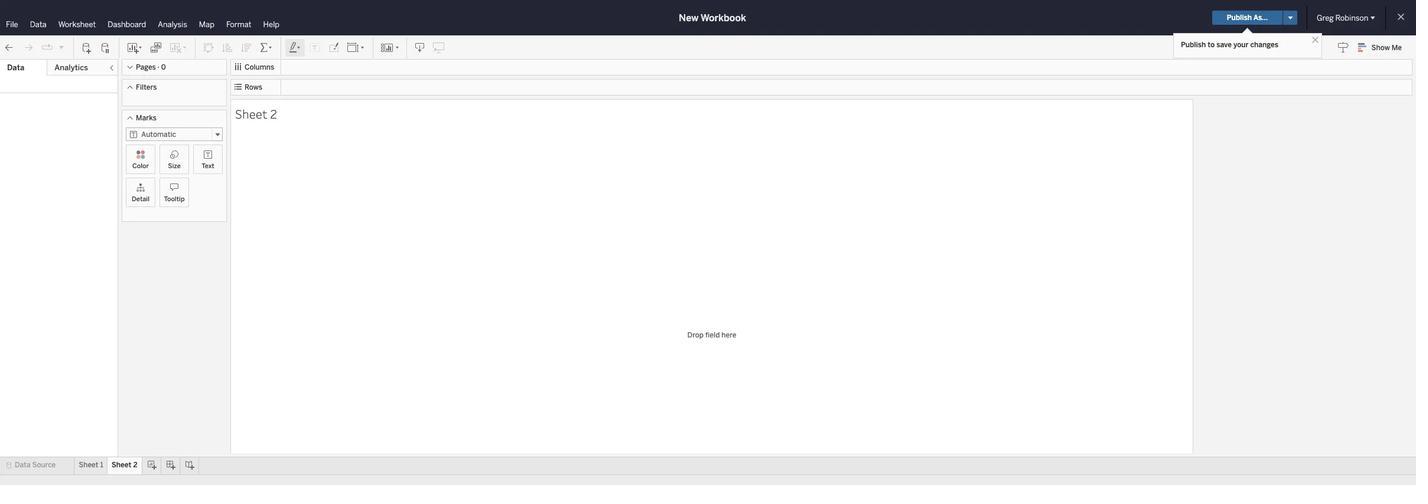 Task type: vqa. For each thing, say whether or not it's contained in the screenshot.
setting to the middle
no



Task type: describe. For each thing, give the bounding box(es) containing it.
·
[[158, 63, 160, 72]]

format
[[226, 20, 252, 29]]

show me
[[1372, 44, 1403, 52]]

duplicate image
[[150, 42, 162, 53]]

dashboard
[[108, 20, 146, 29]]

tooltip
[[164, 196, 185, 203]]

new worksheet image
[[126, 42, 143, 53]]

swap rows and columns image
[[203, 42, 215, 53]]

as...
[[1254, 14, 1268, 22]]

show me button
[[1353, 38, 1413, 57]]

1 horizontal spatial sheet
[[112, 462, 131, 470]]

totals image
[[259, 42, 274, 53]]

marks
[[136, 114, 157, 122]]

to
[[1208, 41, 1215, 49]]

show
[[1372, 44, 1391, 52]]

2 vertical spatial data
[[15, 462, 30, 470]]

sort ascending image
[[222, 42, 233, 53]]

highlight image
[[288, 42, 302, 53]]

file
[[6, 20, 18, 29]]

workbook
[[701, 12, 746, 23]]

robinson
[[1336, 13, 1369, 22]]

new
[[679, 12, 699, 23]]

0 vertical spatial data
[[30, 20, 47, 29]]

changes
[[1251, 41, 1279, 49]]

2 horizontal spatial sheet
[[235, 105, 268, 122]]

collapse image
[[108, 64, 115, 72]]

1
[[100, 462, 103, 470]]

clear sheet image
[[169, 42, 188, 53]]

new workbook
[[679, 12, 746, 23]]

1 horizontal spatial sheet 2
[[235, 105, 277, 122]]

color
[[132, 163, 149, 170]]

here
[[722, 332, 737, 340]]

detail
[[132, 196, 150, 203]]

your
[[1234, 41, 1249, 49]]

1 horizontal spatial replay animation image
[[58, 43, 65, 51]]

me
[[1392, 44, 1403, 52]]

text
[[202, 163, 214, 170]]

show/hide cards image
[[381, 42, 400, 53]]

size
[[168, 163, 181, 170]]

1 vertical spatial 2
[[133, 462, 138, 470]]

1 horizontal spatial 2
[[270, 105, 277, 122]]

0 horizontal spatial replay animation image
[[41, 42, 53, 53]]

sort descending image
[[241, 42, 252, 53]]

download image
[[414, 42, 426, 53]]

rows
[[245, 83, 262, 92]]

publish for publish to save your changes
[[1181, 41, 1206, 49]]



Task type: locate. For each thing, give the bounding box(es) containing it.
sheet down "rows" at left top
[[235, 105, 268, 122]]

data
[[30, 20, 47, 29], [7, 63, 24, 72], [15, 462, 30, 470]]

new data source image
[[81, 42, 93, 53]]

publish left as...
[[1227, 14, 1252, 22]]

undo image
[[4, 42, 15, 53]]

publish to save your changes
[[1181, 41, 1279, 49]]

data up redo icon
[[30, 20, 47, 29]]

sheet 2 right 1 at the left of the page
[[112, 462, 138, 470]]

data left source
[[15, 462, 30, 470]]

0 vertical spatial publish
[[1227, 14, 1252, 22]]

map
[[199, 20, 214, 29]]

show labels image
[[309, 42, 321, 53]]

replay animation image up analytics
[[58, 43, 65, 51]]

publish as... button
[[1213, 11, 1283, 25]]

sheet 2 down "rows" at left top
[[235, 105, 277, 122]]

sheet left 1 at the left of the page
[[79, 462, 98, 470]]

1 vertical spatial sheet 2
[[112, 462, 138, 470]]

publish as...
[[1227, 14, 1268, 22]]

0
[[161, 63, 166, 72]]

sheet right 1 at the left of the page
[[112, 462, 131, 470]]

0 horizontal spatial 2
[[133, 462, 138, 470]]

2 down columns
[[270, 105, 277, 122]]

1 vertical spatial publish
[[1181, 41, 1206, 49]]

format workbook image
[[328, 42, 340, 53]]

pages · 0
[[136, 63, 166, 72]]

0 horizontal spatial publish
[[1181, 41, 1206, 49]]

worksheet
[[58, 20, 96, 29]]

1 vertical spatial data
[[7, 63, 24, 72]]

2
[[270, 105, 277, 122], [133, 462, 138, 470]]

greg
[[1317, 13, 1334, 22]]

2 right 1 at the left of the page
[[133, 462, 138, 470]]

replay animation image
[[41, 42, 53, 53], [58, 43, 65, 51]]

redo image
[[22, 42, 34, 53]]

1 horizontal spatial publish
[[1227, 14, 1252, 22]]

drop
[[688, 332, 704, 340]]

filters
[[136, 83, 157, 92]]

analytics
[[55, 63, 88, 72]]

data source
[[15, 462, 56, 470]]

greg robinson
[[1317, 13, 1369, 22]]

sheet 1
[[79, 462, 103, 470]]

replay animation image right redo icon
[[41, 42, 53, 53]]

save
[[1217, 41, 1232, 49]]

to use edit in desktop, save the workbook outside of personal space image
[[433, 42, 445, 53]]

close image
[[1310, 34, 1322, 46]]

pause auto updates image
[[100, 42, 112, 53]]

sheet 2
[[235, 105, 277, 122], [112, 462, 138, 470]]

help
[[263, 20, 280, 29]]

publish
[[1227, 14, 1252, 22], [1181, 41, 1206, 49]]

publish for publish as...
[[1227, 14, 1252, 22]]

0 vertical spatial 2
[[270, 105, 277, 122]]

0 vertical spatial sheet 2
[[235, 105, 277, 122]]

0 horizontal spatial sheet
[[79, 462, 98, 470]]

columns
[[245, 63, 274, 72]]

publish inside button
[[1227, 14, 1252, 22]]

fit image
[[347, 42, 366, 53]]

field
[[706, 332, 720, 340]]

publish left to
[[1181, 41, 1206, 49]]

drop field here
[[688, 332, 737, 340]]

source
[[32, 462, 56, 470]]

data guide image
[[1338, 41, 1350, 53]]

sheet
[[235, 105, 268, 122], [79, 462, 98, 470], [112, 462, 131, 470]]

0 horizontal spatial sheet 2
[[112, 462, 138, 470]]

pages
[[136, 63, 156, 72]]

analysis
[[158, 20, 187, 29]]

data down undo image
[[7, 63, 24, 72]]



